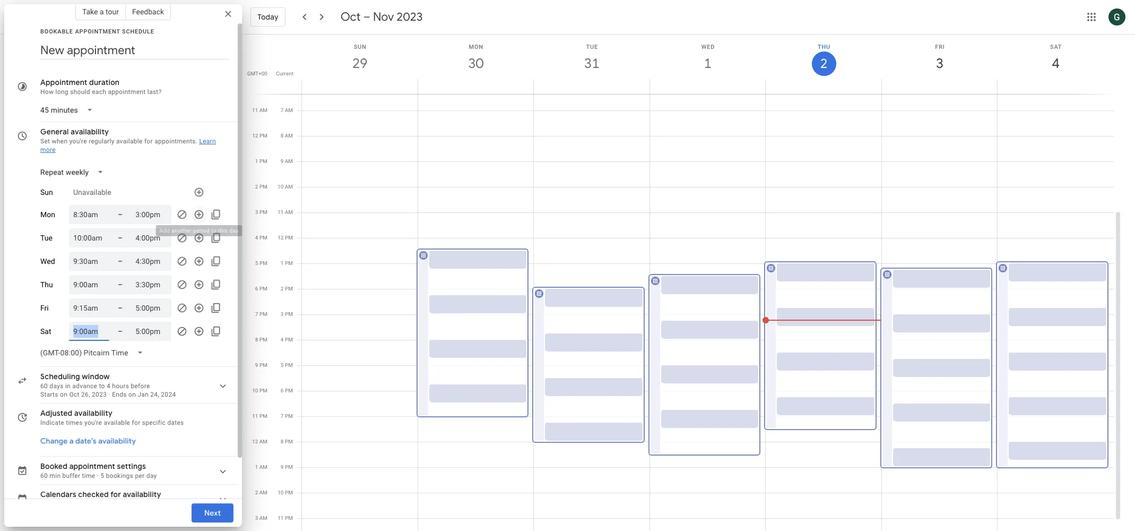 Task type: describe. For each thing, give the bounding box(es) containing it.
1 vertical spatial 12 pm
[[278, 235, 293, 241]]

duration
[[89, 78, 120, 87]]

set
[[40, 138, 50, 145]]

1 vertical spatial 3 pm
[[281, 311, 293, 317]]

indicate
[[40, 419, 64, 426]]

0 vertical spatial 12
[[252, 133, 258, 139]]

0 horizontal spatial 8 pm
[[255, 337, 268, 343]]

0 vertical spatial to
[[213, 205, 219, 213]]

window
[[82, 372, 110, 381]]

adjusted
[[40, 408, 72, 418]]

scheduling
[[40, 372, 80, 381]]

0 vertical spatial day
[[233, 205, 244, 213]]

· inside booked appointment settings 60 min buffer time · 5 bookings per day
[[97, 472, 99, 480]]

for inside adjusted availability indicate times you're available for specific dates
[[132, 419, 140, 426]]

60 inside booked appointment settings 60 min buffer time · 5 bookings per day
[[40, 472, 48, 480]]

1 horizontal spatial 5
[[255, 260, 258, 266]]

bookings
[[106, 472, 133, 480]]

0 vertical spatial 10
[[278, 184, 284, 190]]

0 horizontal spatial 1 pm
[[255, 158, 268, 164]]

End time on Thursdays text field
[[136, 278, 167, 291]]

date's
[[75, 436, 97, 446]]

current
[[276, 71, 294, 76]]

0 horizontal spatial 12 pm
[[252, 133, 268, 139]]

take a tour
[[82, 7, 119, 16]]

availability up the regularly
[[71, 127, 109, 136]]

2 vertical spatial 7
[[281, 413, 284, 419]]

today
[[258, 12, 279, 22]]

1 vertical spatial 11 am
[[278, 209, 293, 215]]

– for thu
[[118, 280, 123, 289]]

fri for fri 3
[[936, 44, 946, 50]]

per
[[135, 472, 145, 480]]

sat for sat
[[40, 327, 51, 336]]

availability inside dropdown button
[[123, 490, 161, 499]]

sat 4
[[1051, 44, 1063, 72]]

thu 2
[[818, 44, 831, 72]]

10 am
[[278, 184, 293, 190]]

1 on from the left
[[60, 391, 68, 398]]

8 am
[[281, 133, 293, 139]]

each
[[92, 88, 106, 96]]

2 am
[[255, 490, 268, 495]]

add
[[155, 205, 166, 213]]

End time on Wednesdays text field
[[136, 255, 167, 268]]

booked appointment settings 60 min buffer time · 5 bookings per day
[[40, 461, 157, 480]]

next button
[[192, 500, 234, 526]]

dates
[[167, 419, 184, 426]]

am down 9 am
[[285, 184, 293, 190]]

24,
[[150, 391, 159, 398]]

thu for thu 2
[[818, 44, 831, 50]]

1 vertical spatial 4 pm
[[281, 337, 293, 343]]

tuesday, october 31 element
[[580, 52, 605, 76]]

appointment duration how long should each appointment last?
[[40, 78, 162, 96]]

specific
[[142, 419, 166, 426]]

60 inside scheduling window 60 days in advance to 4 hours before starts on oct 26, 2023 · ends on jan 24, 2024
[[40, 382, 48, 390]]

set when you're regularly available for appointments.
[[40, 138, 198, 145]]

26,
[[81, 391, 90, 398]]

0 vertical spatial you're
[[69, 138, 87, 145]]

9 am
[[281, 158, 293, 164]]

0 horizontal spatial 6
[[255, 286, 258, 292]]

advance
[[72, 382, 97, 390]]

2023 inside scheduling window 60 days in advance to 4 hours before starts on oct 26, 2023 · ends on jan 24, 2024
[[92, 391, 107, 398]]

1 vertical spatial 9
[[255, 362, 258, 368]]

sun 29
[[352, 44, 367, 72]]

1 horizontal spatial 8 pm
[[281, 439, 293, 444]]

7 am
[[281, 107, 293, 113]]

30
[[468, 55, 483, 72]]

0 vertical spatial 2023
[[397, 10, 423, 24]]

0 vertical spatial 7 pm
[[255, 311, 268, 317]]

0 horizontal spatial 10 pm
[[252, 388, 268, 394]]

sat for sat 4
[[1051, 44, 1063, 50]]

general
[[40, 127, 69, 136]]

bookable
[[40, 28, 73, 35]]

oct inside scheduling window 60 days in advance to 4 hours before starts on oct 26, 2023 · ends on jan 24, 2024
[[69, 391, 80, 398]]

mon for mon 30
[[469, 44, 484, 50]]

mon for mon
[[40, 210, 55, 219]]

learn more
[[40, 138, 216, 153]]

am left 7 am
[[260, 107, 268, 113]]

a for take
[[100, 7, 104, 16]]

how
[[40, 88, 54, 96]]

calendars
[[40, 490, 76, 499]]

learn
[[199, 138, 216, 145]]

– for tue
[[118, 234, 123, 242]]

29 column header
[[302, 35, 418, 94]]

friday, november 3 element
[[928, 52, 953, 76]]

ends
[[112, 391, 127, 398]]

12 am
[[252, 439, 268, 444]]

11 right "3 am"
[[278, 515, 284, 521]]

take a tour button
[[75, 3, 126, 20]]

general availability
[[40, 127, 109, 136]]

End time on Mondays text field
[[136, 208, 167, 221]]

today button
[[251, 4, 286, 30]]

1 vertical spatial 8
[[255, 337, 258, 343]]

appointment
[[40, 78, 87, 87]]

2 vertical spatial 12
[[252, 439, 258, 444]]

5 inside booked appointment settings 60 min buffer time · 5 bookings per day
[[101, 472, 104, 480]]

11 left 7 am
[[252, 107, 258, 113]]

time
[[82, 472, 95, 480]]

last?
[[147, 88, 162, 96]]

1 horizontal spatial 9 pm
[[281, 464, 293, 470]]

0 vertical spatial available
[[116, 138, 143, 145]]

4 inside sat 4
[[1052, 55, 1060, 72]]

0 vertical spatial 7
[[281, 107, 284, 113]]

another
[[168, 205, 191, 213]]

am up 9 am
[[285, 133, 293, 139]]

3 column header
[[882, 35, 999, 94]]

change a date's availability button
[[36, 431, 140, 450]]

Start time on Saturdays text field
[[73, 325, 105, 338]]

calendars checked for availability
[[40, 490, 161, 499]]

am up 8 am
[[285, 107, 293, 113]]

jan
[[138, 391, 149, 398]]

– left nov at the left top
[[364, 10, 371, 24]]

1 vertical spatial 5 pm
[[281, 362, 293, 368]]

nov
[[373, 10, 394, 24]]

add another period to this day
[[155, 205, 244, 213]]

0 horizontal spatial 9 pm
[[255, 362, 268, 368]]

0 vertical spatial 8
[[281, 133, 284, 139]]

days
[[50, 382, 64, 390]]

when
[[52, 138, 68, 145]]

times
[[66, 419, 83, 426]]

unavailable
[[73, 188, 111, 196]]

– for mon
[[118, 210, 123, 219]]

am down '2 am'
[[260, 515, 268, 521]]

2 vertical spatial 9
[[281, 464, 284, 470]]

0 horizontal spatial 4 pm
[[255, 235, 268, 241]]

2 horizontal spatial for
[[144, 138, 153, 145]]

starts
[[40, 391, 58, 398]]

4 inside scheduling window 60 days in advance to 4 hours before starts on oct 26, 2023 · ends on jan 24, 2024
[[107, 382, 110, 390]]

sun for sun 29
[[354, 44, 367, 50]]

1 horizontal spatial 6
[[281, 388, 284, 394]]

Start time on Wednesdays text field
[[73, 255, 105, 268]]

appointment inside appointment duration how long should each appointment last?
[[108, 88, 146, 96]]

sunday, october 29 element
[[348, 52, 372, 76]]

tue 31
[[584, 44, 599, 72]]

a for change
[[70, 436, 74, 446]]

grid containing 29
[[246, 35, 1123, 531]]

change a date's availability
[[40, 436, 136, 446]]

1 horizontal spatial 1 pm
[[281, 260, 293, 266]]

3 inside fri 3
[[936, 55, 944, 72]]



Task type: vqa. For each thing, say whether or not it's contained in the screenshot.
"15"
no



Task type: locate. For each thing, give the bounding box(es) containing it.
wed inside '1' column header
[[702, 44, 715, 50]]

next
[[204, 508, 221, 518]]

12 pm
[[252, 133, 268, 139], [278, 235, 293, 241]]

feedback button
[[126, 3, 171, 20]]

1 vertical spatial tue
[[40, 234, 52, 242]]

Start time on Mondays text field
[[73, 208, 105, 221]]

thu up thursday, november 2, today 'element'
[[818, 44, 831, 50]]

tue for tue 31
[[587, 44, 599, 50]]

11 am left 7 am
[[252, 107, 268, 113]]

you're
[[69, 138, 87, 145], [84, 419, 102, 426]]

0 vertical spatial sat
[[1051, 44, 1063, 50]]

for left 'specific'
[[132, 419, 140, 426]]

day right per
[[146, 472, 157, 480]]

31 column header
[[534, 35, 650, 94]]

1 vertical spatial sat
[[40, 327, 51, 336]]

monday, october 30 element
[[464, 52, 488, 76]]

– for sat
[[118, 327, 123, 336]]

thu inside 2 column header
[[818, 44, 831, 50]]

11 down 10 am
[[278, 209, 284, 215]]

0 vertical spatial fri
[[936, 44, 946, 50]]

to left this
[[213, 205, 219, 213]]

4 pm
[[255, 235, 268, 241], [281, 337, 293, 343]]

fri 3
[[936, 44, 946, 72]]

0 vertical spatial a
[[100, 7, 104, 16]]

12 left 8 am
[[252, 133, 258, 139]]

before
[[131, 382, 150, 390]]

2 on from the left
[[129, 391, 136, 398]]

checked
[[78, 490, 109, 499]]

11 pm
[[252, 413, 268, 419], [278, 515, 293, 521]]

thu left 'start time on thursdays' text box
[[40, 280, 53, 289]]

a left date's
[[70, 436, 74, 446]]

sun
[[354, 44, 367, 50], [40, 188, 53, 196]]

1 horizontal spatial 11 pm
[[278, 515, 293, 521]]

10 pm up 12 am
[[252, 388, 268, 394]]

1 vertical spatial 2023
[[92, 391, 107, 398]]

for left appointments.
[[144, 138, 153, 145]]

0 horizontal spatial 6 pm
[[255, 286, 268, 292]]

12 up 1 am
[[252, 439, 258, 444]]

change
[[40, 436, 68, 446]]

am up '2 am'
[[260, 464, 268, 470]]

day right this
[[233, 205, 244, 213]]

0 horizontal spatial 7 pm
[[255, 311, 268, 317]]

1 vertical spatial a
[[70, 436, 74, 446]]

min
[[50, 472, 61, 480]]

available down ends
[[104, 419, 130, 426]]

0 vertical spatial sun
[[354, 44, 367, 50]]

· left ends
[[109, 391, 110, 398]]

tue up 31
[[587, 44, 599, 50]]

· right "time"
[[97, 472, 99, 480]]

0 vertical spatial oct
[[341, 10, 361, 24]]

0 vertical spatial thu
[[818, 44, 831, 50]]

on left jan
[[129, 391, 136, 398]]

thu
[[818, 44, 831, 50], [40, 280, 53, 289]]

0 vertical spatial 11 am
[[252, 107, 268, 113]]

Start time on Fridays text field
[[73, 302, 105, 314]]

1 pm
[[255, 158, 268, 164], [281, 260, 293, 266]]

2 inside thu 2
[[820, 55, 827, 72]]

0 vertical spatial 4 pm
[[255, 235, 268, 241]]

availability inside adjusted availability indicate times you're available for specific dates
[[74, 408, 113, 418]]

– left end time on mondays text field on the left of page
[[118, 210, 123, 219]]

60
[[40, 382, 48, 390], [40, 472, 48, 480]]

1 vertical spatial 10
[[252, 388, 258, 394]]

fri up friday, november 3 element
[[936, 44, 946, 50]]

tue inside tue 31
[[587, 44, 599, 50]]

10 up 12 am
[[252, 388, 258, 394]]

0 vertical spatial 5 pm
[[255, 260, 268, 266]]

available right the regularly
[[116, 138, 143, 145]]

0 vertical spatial appointment
[[108, 88, 146, 96]]

am
[[260, 107, 268, 113], [285, 107, 293, 113], [285, 133, 293, 139], [285, 158, 293, 164], [285, 184, 293, 190], [285, 209, 293, 215], [260, 439, 268, 444], [260, 464, 268, 470], [260, 490, 268, 495], [260, 515, 268, 521]]

0 vertical spatial 2 pm
[[255, 184, 268, 190]]

1 horizontal spatial wed
[[702, 44, 715, 50]]

0 vertical spatial ·
[[109, 391, 110, 398]]

feedback
[[132, 7, 164, 16]]

buffer
[[62, 472, 80, 480]]

10 pm right '2 am'
[[278, 490, 293, 495]]

0 vertical spatial 10 pm
[[252, 388, 268, 394]]

12 pm down 10 am
[[278, 235, 293, 241]]

11 am
[[252, 107, 268, 113], [278, 209, 293, 215]]

1 horizontal spatial 10 pm
[[278, 490, 293, 495]]

11 pm up 12 am
[[252, 413, 268, 419]]

2 column header
[[766, 35, 883, 94]]

bookable appointment schedule
[[40, 28, 154, 35]]

sun for sun
[[40, 188, 53, 196]]

10 pm
[[252, 388, 268, 394], [278, 490, 293, 495]]

1 vertical spatial ·
[[97, 472, 99, 480]]

for down bookings
[[111, 490, 121, 499]]

4 column header
[[998, 35, 1115, 94]]

1 horizontal spatial 11 am
[[278, 209, 293, 215]]

wed
[[702, 44, 715, 50], [40, 257, 55, 266]]

2 vertical spatial 10
[[278, 490, 284, 495]]

30 column header
[[418, 35, 534, 94]]

available inside adjusted availability indicate times you're available for specific dates
[[104, 419, 130, 426]]

0 horizontal spatial on
[[60, 391, 68, 398]]

1 vertical spatial 11 pm
[[278, 515, 293, 521]]

10
[[278, 184, 284, 190], [252, 388, 258, 394], [278, 490, 284, 495]]

a inside button
[[70, 436, 74, 446]]

0 vertical spatial 5
[[255, 260, 258, 266]]

1 vertical spatial 5
[[281, 362, 284, 368]]

11 pm right "3 am"
[[278, 515, 293, 521]]

mon inside mon 30
[[469, 44, 484, 50]]

thursday, november 2, today element
[[812, 52, 837, 76]]

booked
[[40, 461, 68, 471]]

you're up change a date's availability
[[84, 419, 102, 426]]

1 vertical spatial mon
[[40, 210, 55, 219]]

appointment inside booked appointment settings 60 min buffer time · 5 bookings per day
[[69, 461, 115, 471]]

learn more link
[[40, 138, 216, 153]]

a left tour
[[100, 7, 104, 16]]

availability down per
[[123, 490, 161, 499]]

0 vertical spatial 9
[[281, 158, 284, 164]]

availability
[[71, 127, 109, 136], [74, 408, 113, 418], [98, 436, 136, 446], [123, 490, 161, 499]]

0 vertical spatial for
[[144, 138, 153, 145]]

scheduling window 60 days in advance to 4 hours before starts on oct 26, 2023 · ends on jan 24, 2024
[[40, 372, 176, 398]]

0 horizontal spatial tue
[[40, 234, 52, 242]]

2024
[[161, 391, 176, 398]]

for inside dropdown button
[[111, 490, 121, 499]]

tue for tue
[[40, 234, 52, 242]]

11 up 12 am
[[252, 413, 258, 419]]

you're down general availability
[[69, 138, 87, 145]]

0 horizontal spatial day
[[146, 472, 157, 480]]

mon up the 30
[[469, 44, 484, 50]]

mon 30
[[468, 44, 484, 72]]

1 inside wed 1
[[704, 55, 712, 72]]

appointments.
[[155, 138, 198, 145]]

1 horizontal spatial for
[[132, 419, 140, 426]]

availability down 26,
[[74, 408, 113, 418]]

0 horizontal spatial 11 am
[[252, 107, 268, 113]]

1 vertical spatial 7
[[255, 311, 258, 317]]

29
[[352, 55, 367, 72]]

– left end time on thursdays text box
[[118, 280, 123, 289]]

End time on Tuesdays text field
[[136, 232, 167, 244]]

10 down 9 am
[[278, 184, 284, 190]]

1 vertical spatial you're
[[84, 419, 102, 426]]

– right start time on fridays text field
[[118, 304, 123, 312]]

2 horizontal spatial 5
[[281, 362, 284, 368]]

0 horizontal spatial 3 pm
[[255, 209, 268, 215]]

6 pm
[[255, 286, 268, 292], [281, 388, 293, 394]]

availability down adjusted availability indicate times you're available for specific dates
[[98, 436, 136, 446]]

oct down in on the left bottom
[[69, 391, 80, 398]]

1 horizontal spatial to
[[213, 205, 219, 213]]

wed 1
[[702, 44, 715, 72]]

to inside scheduling window 60 days in advance to 4 hours before starts on oct 26, 2023 · ends on jan 24, 2024
[[99, 382, 105, 390]]

oct – nov 2023
[[341, 10, 423, 24]]

2
[[820, 55, 827, 72], [255, 184, 258, 190], [281, 286, 284, 292], [255, 490, 258, 495]]

2023
[[397, 10, 423, 24], [92, 391, 107, 398]]

availability inside button
[[98, 436, 136, 446]]

0 horizontal spatial fri
[[40, 304, 49, 312]]

oct
[[341, 10, 361, 24], [69, 391, 80, 398]]

1
[[704, 55, 712, 72], [255, 158, 258, 164], [281, 260, 284, 266], [255, 464, 258, 470]]

0 horizontal spatial thu
[[40, 280, 53, 289]]

regularly
[[89, 138, 114, 145]]

31
[[584, 55, 599, 72]]

more
[[40, 146, 56, 153]]

5 pm
[[255, 260, 268, 266], [281, 362, 293, 368]]

11 am down 10 am
[[278, 209, 293, 215]]

3 am
[[255, 515, 268, 521]]

take
[[82, 7, 98, 16]]

1 horizontal spatial 5 pm
[[281, 362, 293, 368]]

1 vertical spatial 6
[[281, 388, 284, 394]]

Add title text field
[[40, 42, 229, 58]]

1 horizontal spatial 6 pm
[[281, 388, 293, 394]]

gmt+00
[[247, 71, 268, 76]]

day
[[233, 205, 244, 213], [146, 472, 157, 480]]

schedule
[[122, 28, 154, 35]]

should
[[70, 88, 90, 96]]

tue left start time on tuesdays text box
[[40, 234, 52, 242]]

day inside booked appointment settings 60 min buffer time · 5 bookings per day
[[146, 472, 157, 480]]

0 horizontal spatial 11 pm
[[252, 413, 268, 419]]

thu for thu
[[40, 280, 53, 289]]

oct left nov at the left top
[[341, 10, 361, 24]]

a inside button
[[100, 7, 104, 16]]

–
[[364, 10, 371, 24], [118, 210, 123, 219], [118, 234, 123, 242], [118, 257, 123, 266], [118, 280, 123, 289], [118, 304, 123, 312], [118, 327, 123, 336]]

on
[[60, 391, 68, 398], [129, 391, 136, 398]]

1 60 from the top
[[40, 382, 48, 390]]

am down 10 am
[[285, 209, 293, 215]]

1 horizontal spatial a
[[100, 7, 104, 16]]

0 vertical spatial 11 pm
[[252, 413, 268, 419]]

appointment
[[108, 88, 146, 96], [69, 461, 115, 471]]

0 vertical spatial tue
[[587, 44, 599, 50]]

None field
[[36, 100, 101, 119], [36, 163, 112, 182], [36, 343, 152, 362], [36, 100, 101, 119], [36, 163, 112, 182], [36, 343, 152, 362]]

0 horizontal spatial to
[[99, 382, 105, 390]]

wed up wednesday, november 1 element
[[702, 44, 715, 50]]

wed left 'start time on wednesdays' text field
[[40, 257, 55, 266]]

0 horizontal spatial 5 pm
[[255, 260, 268, 266]]

fri left start time on fridays text field
[[40, 304, 49, 312]]

Start time on Thursdays text field
[[73, 278, 105, 291]]

0 vertical spatial 1 pm
[[255, 158, 268, 164]]

60 left min
[[40, 472, 48, 480]]

to
[[213, 205, 219, 213], [99, 382, 105, 390]]

– for wed
[[118, 257, 123, 266]]

am down 8 am
[[285, 158, 293, 164]]

1 vertical spatial 7 pm
[[281, 413, 293, 419]]

tue
[[587, 44, 599, 50], [40, 234, 52, 242]]

1 horizontal spatial mon
[[469, 44, 484, 50]]

adjusted availability indicate times you're available for specific dates
[[40, 408, 184, 426]]

sat up saturday, november 4 element
[[1051, 44, 1063, 50]]

1 horizontal spatial sun
[[354, 44, 367, 50]]

fri inside 3 column header
[[936, 44, 946, 50]]

appointment
[[75, 28, 120, 35]]

0 horizontal spatial sat
[[40, 327, 51, 336]]

saturday, november 4 element
[[1044, 52, 1069, 76]]

2 vertical spatial 8
[[281, 439, 284, 444]]

sat inside the 4 column header
[[1051, 44, 1063, 50]]

1 vertical spatial 2 pm
[[281, 286, 293, 292]]

9 pm
[[255, 362, 268, 368], [281, 464, 293, 470]]

0 vertical spatial mon
[[469, 44, 484, 50]]

hours
[[112, 382, 129, 390]]

1 horizontal spatial sat
[[1051, 44, 1063, 50]]

0 horizontal spatial 5
[[101, 472, 104, 480]]

8
[[281, 133, 284, 139], [255, 337, 258, 343], [281, 439, 284, 444]]

appointment down duration
[[108, 88, 146, 96]]

1 horizontal spatial day
[[233, 205, 244, 213]]

1 vertical spatial 12
[[278, 235, 284, 241]]

0 vertical spatial wed
[[702, 44, 715, 50]]

calendars checked for availability button
[[36, 487, 236, 510]]

wednesday, november 1 element
[[696, 52, 721, 76]]

End time on Fridays text field
[[136, 302, 167, 314]]

12 pm left 8 am
[[252, 133, 268, 139]]

1 horizontal spatial 3 pm
[[281, 311, 293, 317]]

1 vertical spatial 60
[[40, 472, 48, 480]]

this
[[221, 205, 232, 213]]

long
[[56, 88, 68, 96]]

0 horizontal spatial wed
[[40, 257, 55, 266]]

60 up starts at bottom
[[40, 382, 48, 390]]

am down 1 am
[[260, 490, 268, 495]]

1 vertical spatial wed
[[40, 257, 55, 266]]

2023 right nov at the left top
[[397, 10, 423, 24]]

tour
[[106, 7, 119, 16]]

1 horizontal spatial 12 pm
[[278, 235, 293, 241]]

0 vertical spatial 8 pm
[[255, 337, 268, 343]]

1 am
[[255, 464, 268, 470]]

5
[[255, 260, 258, 266], [281, 362, 284, 368], [101, 472, 104, 480]]

wed for wed 1
[[702, 44, 715, 50]]

0 horizontal spatial sun
[[40, 188, 53, 196]]

mon left start time on mondays text field
[[40, 210, 55, 219]]

sat left start time on saturdays text box
[[40, 327, 51, 336]]

0 horizontal spatial 2023
[[92, 391, 107, 398]]

2023 right 26,
[[92, 391, 107, 398]]

sun down more
[[40, 188, 53, 196]]

fri for fri
[[40, 304, 49, 312]]

period
[[192, 205, 211, 213]]

on down in on the left bottom
[[60, 391, 68, 398]]

you're inside adjusted availability indicate times you're available for specific dates
[[84, 419, 102, 426]]

wed for wed
[[40, 257, 55, 266]]

grid
[[246, 35, 1123, 531]]

0 horizontal spatial mon
[[40, 210, 55, 219]]

sun up 29
[[354, 44, 367, 50]]

1 horizontal spatial oct
[[341, 10, 361, 24]]

10 right '2 am'
[[278, 490, 284, 495]]

End time on Saturdays text field
[[136, 325, 167, 338]]

0 horizontal spatial 2 pm
[[255, 184, 268, 190]]

fri
[[936, 44, 946, 50], [40, 304, 49, 312]]

2 60 from the top
[[40, 472, 48, 480]]

8 pm
[[255, 337, 268, 343], [281, 439, 293, 444]]

1 vertical spatial available
[[104, 419, 130, 426]]

sun inside sun 29
[[354, 44, 367, 50]]

12 down 10 am
[[278, 235, 284, 241]]

1 vertical spatial for
[[132, 419, 140, 426]]

appointment up "time"
[[69, 461, 115, 471]]

– left end time on saturdays text box
[[118, 327, 123, 336]]

0 vertical spatial 3 pm
[[255, 209, 268, 215]]

settings
[[117, 461, 146, 471]]

– left end time on tuesdays text box at the top of page
[[118, 234, 123, 242]]

1 column header
[[650, 35, 766, 94]]

· inside scheduling window 60 days in advance to 4 hours before starts on oct 26, 2023 · ends on jan 24, 2024
[[109, 391, 110, 398]]

to down window
[[99, 382, 105, 390]]

Start time on Tuesdays text field
[[73, 232, 105, 244]]

– right 'start time on wednesdays' text field
[[118, 257, 123, 266]]

– for fri
[[118, 304, 123, 312]]

1 horizontal spatial fri
[[936, 44, 946, 50]]

in
[[65, 382, 71, 390]]

0 vertical spatial 9 pm
[[255, 362, 268, 368]]

1 vertical spatial 1 pm
[[281, 260, 293, 266]]

1 horizontal spatial 4 pm
[[281, 337, 293, 343]]

am up 1 am
[[260, 439, 268, 444]]



